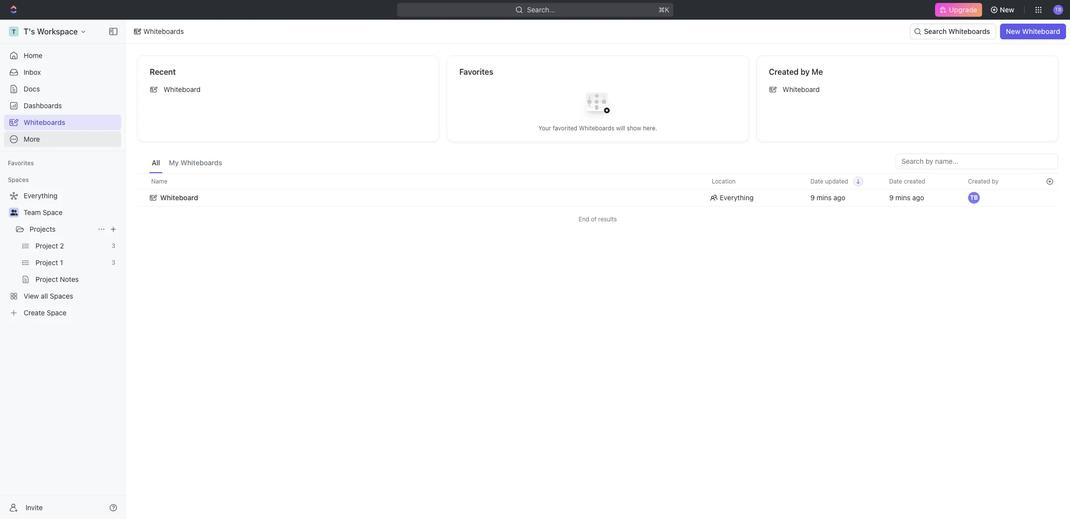Task type: locate. For each thing, give the bounding box(es) containing it.
1 horizontal spatial everything
[[720, 194, 754, 202]]

everything down location
[[720, 194, 754, 202]]

by down "search by name..." text box at the top right of page
[[992, 178, 999, 185]]

1 horizontal spatial ago
[[913, 194, 925, 202]]

date
[[811, 178, 824, 185], [890, 178, 903, 185]]

2 mins from the left
[[896, 194, 911, 202]]

spaces down favorites button at top
[[8, 176, 29, 184]]

project 1 link
[[35, 255, 108, 271]]

location
[[712, 178, 736, 185]]

0 vertical spatial space
[[43, 208, 63, 217]]

0 vertical spatial project
[[35, 242, 58, 250]]

0 horizontal spatial 9
[[811, 194, 815, 202]]

everything inside sidebar navigation
[[24, 192, 57, 200]]

tb
[[1055, 7, 1062, 12], [970, 194, 978, 202]]

1 vertical spatial new
[[1006, 27, 1021, 35]]

space down the view all spaces link
[[47, 309, 67, 317]]

whiteboard down tb dropdown button
[[1023, 27, 1061, 35]]

dashboards link
[[4, 98, 121, 114]]

by
[[801, 68, 810, 76], [992, 178, 999, 185]]

whiteboards
[[143, 27, 184, 35], [949, 27, 991, 35], [24, 118, 65, 127], [579, 124, 615, 132], [181, 159, 222, 167]]

your favorited whiteboards will show here.
[[539, 124, 657, 132]]

me
[[812, 68, 823, 76]]

tab list
[[149, 154, 225, 173]]

by inside row
[[992, 178, 999, 185]]

created up tyler black, , element
[[968, 178, 991, 185]]

3 up project notes link at bottom
[[112, 259, 115, 267]]

space
[[43, 208, 63, 217], [47, 309, 67, 317]]

whiteboard down the name
[[160, 194, 198, 202]]

whiteboard link
[[146, 82, 431, 98], [765, 82, 1050, 98]]

of
[[591, 216, 597, 223]]

1 horizontal spatial spaces
[[50, 292, 73, 301]]

created inside row
[[968, 178, 991, 185]]

1 vertical spatial project
[[35, 259, 58, 267]]

project
[[35, 242, 58, 250], [35, 259, 58, 267], [35, 276, 58, 284]]

2 ago from the left
[[913, 194, 925, 202]]

0 horizontal spatial spaces
[[8, 176, 29, 184]]

date created button
[[884, 174, 931, 189]]

row
[[138, 173, 1059, 190], [138, 188, 1059, 208]]

favorites
[[460, 68, 494, 76], [8, 160, 34, 167]]

whiteboard down 'created by me'
[[783, 85, 820, 94]]

project left 2
[[35, 242, 58, 250]]

new inside "button"
[[1000, 5, 1015, 14]]

9 down date updated
[[811, 194, 815, 202]]

0 horizontal spatial tb
[[970, 194, 978, 202]]

date left updated
[[811, 178, 824, 185]]

1 horizontal spatial favorites
[[460, 68, 494, 76]]

table containing whiteboard
[[138, 173, 1059, 208]]

tb up new whiteboard
[[1055, 7, 1062, 12]]

tree
[[4, 188, 121, 321]]

user group image
[[10, 210, 17, 216]]

1 project from the top
[[35, 242, 58, 250]]

everything
[[24, 192, 57, 200], [720, 194, 754, 202]]

all button
[[149, 154, 163, 173]]

spaces
[[8, 176, 29, 184], [50, 292, 73, 301]]

cell inside row
[[1041, 189, 1059, 207]]

1 ago from the left
[[834, 194, 846, 202]]

new inside button
[[1006, 27, 1021, 35]]

notes
[[60, 276, 79, 284]]

will
[[616, 124, 625, 132]]

whiteboard
[[1023, 27, 1061, 35], [164, 85, 201, 94], [783, 85, 820, 94], [160, 194, 198, 202]]

9 mins ago
[[811, 194, 846, 202], [890, 194, 925, 202]]

tb button
[[1051, 2, 1067, 18]]

t's workspace
[[24, 27, 78, 36]]

0 vertical spatial 3
[[112, 242, 115, 250]]

whiteboards inside sidebar navigation
[[24, 118, 65, 127]]

1 whiteboard link from the left
[[146, 82, 431, 98]]

date updated button
[[805, 174, 863, 189]]

search whiteboards button
[[911, 24, 996, 39]]

created
[[769, 68, 799, 76], [968, 178, 991, 185]]

1
[[60, 259, 63, 267]]

1 row from the top
[[138, 173, 1059, 190]]

date inside "date created" 'button'
[[890, 178, 903, 185]]

1 horizontal spatial 9
[[890, 194, 894, 202]]

new up new whiteboard
[[1000, 5, 1015, 14]]

1 vertical spatial tb
[[970, 194, 978, 202]]

everything link
[[4, 188, 119, 204]]

whiteboard link for recent
[[146, 82, 431, 98]]

spaces up the create space link
[[50, 292, 73, 301]]

ago down created
[[913, 194, 925, 202]]

my whiteboards
[[169, 159, 222, 167]]

team space
[[24, 208, 63, 217]]

show
[[627, 124, 642, 132]]

date created
[[890, 178, 926, 185]]

date inside date updated button
[[811, 178, 824, 185]]

view all spaces link
[[4, 289, 119, 305]]

⌘k
[[659, 5, 669, 14]]

1 horizontal spatial mins
[[896, 194, 911, 202]]

9
[[811, 194, 815, 202], [890, 194, 894, 202]]

0 horizontal spatial created
[[769, 68, 799, 76]]

0 vertical spatial by
[[801, 68, 810, 76]]

whiteboards down upgrade
[[949, 27, 991, 35]]

project notes link
[[35, 272, 119, 288]]

project for project 1
[[35, 259, 58, 267]]

1 horizontal spatial 9 mins ago
[[890, 194, 925, 202]]

0 horizontal spatial mins
[[817, 194, 832, 202]]

tree containing everything
[[4, 188, 121, 321]]

view
[[24, 292, 39, 301]]

1 vertical spatial by
[[992, 178, 999, 185]]

0 horizontal spatial ago
[[834, 194, 846, 202]]

0 horizontal spatial date
[[811, 178, 824, 185]]

0 vertical spatial favorites
[[460, 68, 494, 76]]

2 row from the top
[[138, 188, 1059, 208]]

my whiteboards button
[[166, 154, 225, 173]]

invite
[[26, 504, 43, 512]]

1 horizontal spatial whiteboard link
[[765, 82, 1050, 98]]

mins down date updated
[[817, 194, 832, 202]]

date left created
[[890, 178, 903, 185]]

created by
[[968, 178, 999, 185]]

9 down "date created" 'button'
[[890, 194, 894, 202]]

1 horizontal spatial date
[[890, 178, 903, 185]]

1 date from the left
[[811, 178, 824, 185]]

docs
[[24, 85, 40, 93]]

t's
[[24, 27, 35, 36]]

3 project from the top
[[35, 276, 58, 284]]

t
[[12, 28, 16, 35]]

3
[[112, 242, 115, 250], [112, 259, 115, 267]]

project up view all spaces at the bottom
[[35, 276, 58, 284]]

1 horizontal spatial by
[[992, 178, 999, 185]]

created by me
[[769, 68, 823, 76]]

whiteboards up recent in the top of the page
[[143, 27, 184, 35]]

whiteboards down the dashboards
[[24, 118, 65, 127]]

ago down updated
[[834, 194, 846, 202]]

2 whiteboard link from the left
[[765, 82, 1050, 98]]

new
[[1000, 5, 1015, 14], [1006, 27, 1021, 35]]

project left 1 at left
[[35, 259, 58, 267]]

end
[[579, 216, 590, 223]]

docs link
[[4, 81, 121, 97]]

project 2
[[35, 242, 64, 250]]

project inside "link"
[[35, 242, 58, 250]]

1 3 from the top
[[112, 242, 115, 250]]

2 9 from the left
[[890, 194, 894, 202]]

0 vertical spatial tb
[[1055, 7, 1062, 12]]

search
[[924, 27, 947, 35]]

0 vertical spatial spaces
[[8, 176, 29, 184]]

2 date from the left
[[890, 178, 903, 185]]

by left me
[[801, 68, 810, 76]]

1 horizontal spatial tb
[[1055, 7, 1062, 12]]

0 vertical spatial new
[[1000, 5, 1015, 14]]

0 horizontal spatial by
[[801, 68, 810, 76]]

0 vertical spatial created
[[769, 68, 799, 76]]

1 vertical spatial created
[[968, 178, 991, 185]]

2 3 from the top
[[112, 259, 115, 267]]

tab list containing all
[[149, 154, 225, 173]]

2 vertical spatial project
[[35, 276, 58, 284]]

1 vertical spatial space
[[47, 309, 67, 317]]

mins down "date created" 'button'
[[896, 194, 911, 202]]

everything up 'team space'
[[24, 192, 57, 200]]

whiteboard down recent in the top of the page
[[164, 85, 201, 94]]

1 vertical spatial spaces
[[50, 292, 73, 301]]

date for date updated
[[811, 178, 824, 185]]

whiteboards right "my"
[[181, 159, 222, 167]]

space down everything link
[[43, 208, 63, 217]]

0 horizontal spatial whiteboard link
[[146, 82, 431, 98]]

0 horizontal spatial favorites
[[8, 160, 34, 167]]

more button
[[4, 132, 121, 147]]

1 vertical spatial 3
[[112, 259, 115, 267]]

search...
[[527, 5, 555, 14]]

2 project from the top
[[35, 259, 58, 267]]

0 horizontal spatial everything
[[24, 192, 57, 200]]

whiteboards left will at the right top of page
[[579, 124, 615, 132]]

created left me
[[769, 68, 799, 76]]

new down new "button"
[[1006, 27, 1021, 35]]

created for created by me
[[769, 68, 799, 76]]

9 mins ago down date updated
[[811, 194, 846, 202]]

1 horizontal spatial created
[[968, 178, 991, 185]]

spaces inside tree
[[50, 292, 73, 301]]

tb down created by
[[970, 194, 978, 202]]

my
[[169, 159, 179, 167]]

3 right project 2 "link"
[[112, 242, 115, 250]]

1 vertical spatial favorites
[[8, 160, 34, 167]]

updated
[[825, 178, 849, 185]]

9 mins ago down "date created" 'button'
[[890, 194, 925, 202]]

0 horizontal spatial 9 mins ago
[[811, 194, 846, 202]]

ago
[[834, 194, 846, 202], [913, 194, 925, 202]]

table
[[138, 173, 1059, 208]]

workspace
[[37, 27, 78, 36]]

mins
[[817, 194, 832, 202], [896, 194, 911, 202]]

everything inside row
[[720, 194, 754, 202]]

whiteboards inside button
[[181, 159, 222, 167]]

cell
[[1041, 189, 1059, 207]]

date for date created
[[890, 178, 903, 185]]

more
[[24, 135, 40, 143]]



Task type: vqa. For each thing, say whether or not it's contained in the screenshot.
TB to the right
yes



Task type: describe. For each thing, give the bounding box(es) containing it.
created
[[904, 178, 926, 185]]

projects
[[30, 225, 56, 234]]

whiteboard button
[[143, 188, 700, 208]]

t's workspace, , element
[[9, 27, 19, 36]]

projects link
[[30, 222, 94, 238]]

whiteboard inside button
[[1023, 27, 1061, 35]]

all
[[41, 292, 48, 301]]

favorites button
[[4, 158, 38, 170]]

your
[[539, 124, 551, 132]]

tb inside tyler black, , element
[[970, 194, 978, 202]]

project 1
[[35, 259, 63, 267]]

tree inside sidebar navigation
[[4, 188, 121, 321]]

upgrade link
[[936, 3, 983, 17]]

space for create space
[[47, 309, 67, 317]]

create
[[24, 309, 45, 317]]

new whiteboard button
[[1000, 24, 1067, 39]]

whiteboards inside button
[[949, 27, 991, 35]]

all
[[152, 159, 160, 167]]

by for created by me
[[801, 68, 810, 76]]

dashboards
[[24, 102, 62, 110]]

end of results
[[579, 216, 617, 223]]

row containing whiteboard
[[138, 188, 1059, 208]]

1 9 from the left
[[811, 194, 815, 202]]

row containing name
[[138, 173, 1059, 190]]

inbox
[[24, 68, 41, 76]]

2 9 mins ago from the left
[[890, 194, 925, 202]]

favorites inside button
[[8, 160, 34, 167]]

2
[[60, 242, 64, 250]]

Search by name... text field
[[902, 154, 1053, 169]]

team
[[24, 208, 41, 217]]

created for created by
[[968, 178, 991, 185]]

space for team space
[[43, 208, 63, 217]]

new for new whiteboard
[[1006, 27, 1021, 35]]

new button
[[987, 2, 1021, 18]]

whiteboard link for created by me
[[765, 82, 1050, 98]]

upgrade
[[949, 5, 978, 14]]

1 mins from the left
[[817, 194, 832, 202]]

sidebar navigation
[[0, 20, 128, 520]]

new whiteboard
[[1006, 27, 1061, 35]]

name
[[151, 178, 167, 185]]

team space link
[[24, 205, 119, 221]]

project for project notes
[[35, 276, 58, 284]]

view all spaces
[[24, 292, 73, 301]]

whiteboards link
[[4, 115, 121, 131]]

no favorited whiteboards image
[[578, 85, 618, 124]]

inbox link
[[4, 65, 121, 80]]

tb inside dropdown button
[[1055, 7, 1062, 12]]

search whiteboards
[[924, 27, 991, 35]]

home
[[24, 51, 43, 60]]

create space link
[[4, 306, 119, 321]]

1 9 mins ago from the left
[[811, 194, 846, 202]]

by for created by
[[992, 178, 999, 185]]

project for project 2
[[35, 242, 58, 250]]

tyler black, , element
[[968, 192, 980, 204]]

date updated
[[811, 178, 849, 185]]

results
[[598, 216, 617, 223]]

home link
[[4, 48, 121, 64]]

here.
[[643, 124, 657, 132]]

favorited
[[553, 124, 578, 132]]

new for new
[[1000, 5, 1015, 14]]

whiteboard inside button
[[160, 194, 198, 202]]

3 for 2
[[112, 242, 115, 250]]

project 2 link
[[35, 239, 108, 254]]

create space
[[24, 309, 67, 317]]

3 for 1
[[112, 259, 115, 267]]

project notes
[[35, 276, 79, 284]]

recent
[[150, 68, 176, 76]]



